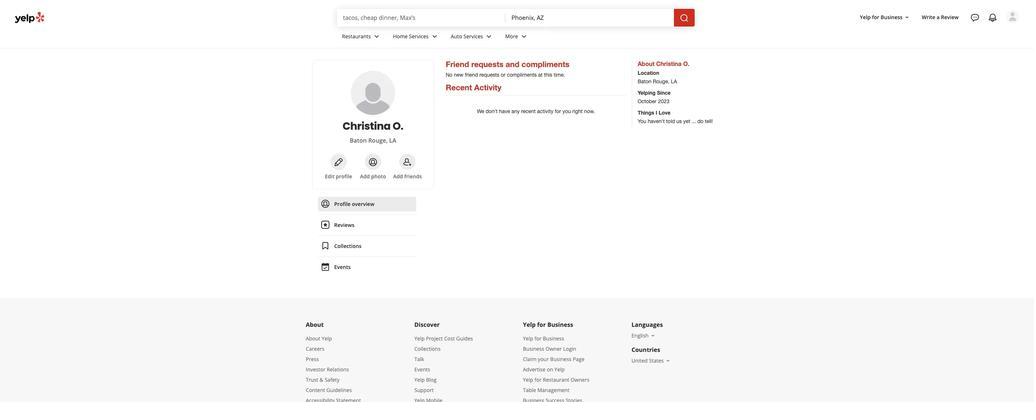 Task type: locate. For each thing, give the bounding box(es) containing it.
None field
[[343, 14, 500, 22], [512, 14, 668, 22]]

yet
[[683, 119, 690, 124]]

united states button
[[632, 358, 671, 365]]

we don't have any recent activity for you right now.
[[477, 109, 595, 114]]

1 horizontal spatial collections
[[414, 346, 441, 353]]

services right auto
[[464, 33, 483, 40]]

2 none field from the left
[[512, 14, 668, 22]]

16 chevron down v2 image right states
[[665, 359, 671, 364]]

october
[[638, 99, 657, 105]]

home services
[[393, 33, 429, 40]]

right
[[572, 109, 583, 114]]

0 vertical spatial events
[[334, 264, 351, 271]]

0 horizontal spatial rouge,
[[368, 137, 388, 145]]

1 services from the left
[[409, 33, 429, 40]]

yelp for business button
[[857, 11, 913, 24]]

support
[[414, 387, 434, 394]]

events
[[334, 264, 351, 271], [414, 367, 430, 374]]

16 chevron down v2 image for languages
[[650, 333, 656, 339]]

1 horizontal spatial rouge,
[[653, 79, 670, 85]]

0 horizontal spatial events
[[334, 264, 351, 271]]

None search field
[[337, 9, 696, 27]]

la inside location baton rouge, la
[[671, 79, 677, 85]]

a
[[937, 14, 940, 21]]

1 vertical spatial about
[[306, 321, 324, 329]]

0 horizontal spatial o.
[[393, 119, 403, 134]]

careers
[[306, 346, 324, 353]]

about up careers
[[306, 336, 320, 343]]

services
[[409, 33, 429, 40], [464, 33, 483, 40]]

0 vertical spatial christina
[[656, 60, 682, 67]]

relations
[[327, 367, 349, 374]]

page
[[573, 356, 585, 363]]

1 horizontal spatial christina
[[656, 60, 682, 67]]

collections inside collections 'link'
[[334, 243, 362, 250]]

0 vertical spatial rouge,
[[653, 79, 670, 85]]

love
[[659, 110, 671, 116]]

press link
[[306, 356, 319, 363]]

rouge, inside location baton rouge, la
[[653, 79, 670, 85]]

events inside menu
[[334, 264, 351, 271]]

yelping since october 2023
[[638, 90, 671, 105]]

restaurants
[[342, 33, 371, 40]]

for
[[872, 14, 879, 21], [555, 109, 561, 114], [537, 321, 546, 329], [535, 336, 542, 343], [535, 377, 542, 384]]

1 vertical spatial rouge,
[[368, 137, 388, 145]]

requests up activity on the left
[[480, 72, 499, 78]]

about yelp link
[[306, 336, 332, 343]]

add photo
[[360, 173, 386, 180]]

about for about
[[306, 321, 324, 329]]

0 horizontal spatial 16 chevron down v2 image
[[650, 333, 656, 339]]

2 horizontal spatial 16 chevron down v2 image
[[904, 14, 910, 20]]

o.
[[683, 60, 689, 67], [393, 119, 403, 134]]

us
[[676, 119, 682, 124]]

english button
[[632, 333, 656, 340]]

2 vertical spatial 16 chevron down v2 image
[[665, 359, 671, 364]]

collections link
[[318, 239, 416, 254], [414, 346, 441, 353]]

0 vertical spatial collections link
[[318, 239, 416, 254]]

about christina o.
[[638, 60, 689, 67]]

2 services from the left
[[464, 33, 483, 40]]

16 chevron down v2 image inside united states "dropdown button"
[[665, 359, 671, 364]]

services for auto services
[[464, 33, 483, 40]]

table
[[523, 387, 536, 394]]

1 vertical spatial christina
[[343, 119, 391, 134]]

24 chevron down v2 image right auto services
[[485, 32, 493, 41]]

at
[[538, 72, 543, 78]]

3 24 chevron down v2 image from the left
[[520, 32, 528, 41]]

do
[[698, 119, 704, 124]]

christina up add photo on the top left of the page
[[343, 119, 391, 134]]

blog
[[426, 377, 437, 384]]

services left 24 chevron down v2 icon
[[409, 33, 429, 40]]

add friends
[[393, 173, 422, 180]]

24 chevron down v2 image inside restaurants link
[[372, 32, 381, 41]]

1 vertical spatial collections link
[[414, 346, 441, 353]]

0 horizontal spatial 24 chevron down v2 image
[[372, 32, 381, 41]]

tell!
[[705, 119, 713, 124]]

16 chevron down v2 image left 'write'
[[904, 14, 910, 20]]

24 chevron down v2 image for auto services
[[485, 32, 493, 41]]

la down christina o. link
[[389, 137, 396, 145]]

claim
[[523, 356, 537, 363]]

2 vertical spatial about
[[306, 336, 320, 343]]

compliments up this
[[522, 60, 570, 69]]

1 horizontal spatial events
[[414, 367, 430, 374]]

2 24 chevron down v2 image from the left
[[485, 32, 493, 41]]

1 vertical spatial o.
[[393, 119, 403, 134]]

about for about christina o.
[[638, 60, 655, 67]]

1 horizontal spatial yelp for business
[[860, 14, 903, 21]]

business owner login link
[[523, 346, 576, 353]]

0 vertical spatial baton
[[638, 79, 652, 85]]

events link
[[318, 260, 416, 275], [414, 367, 430, 374]]

24 chevron down v2 image inside 'more' link
[[520, 32, 528, 41]]

0 horizontal spatial yelp for business
[[523, 321, 573, 329]]

la inside christina o. baton rouge, la
[[389, 137, 396, 145]]

la down about christina o.
[[671, 79, 677, 85]]

0 vertical spatial 16 chevron down v2 image
[[904, 14, 910, 20]]

christina up location baton rouge, la
[[656, 60, 682, 67]]

recent activity
[[446, 83, 502, 92]]

friends
[[404, 173, 422, 180]]

1 vertical spatial baton
[[350, 137, 367, 145]]

collections link down project
[[414, 346, 441, 353]]

more
[[505, 33, 518, 40]]

recent
[[521, 109, 536, 114]]

24 chevron down v2 image for restaurants
[[372, 32, 381, 41]]

0 vertical spatial yelp for business
[[860, 14, 903, 21]]

collections down project
[[414, 346, 441, 353]]

2 horizontal spatial 24 chevron down v2 image
[[520, 32, 528, 41]]

search image
[[680, 14, 689, 22]]

add friends image
[[403, 158, 412, 167]]

1 horizontal spatial 16 chevron down v2 image
[[665, 359, 671, 364]]

16 chevron down v2 image
[[904, 14, 910, 20], [650, 333, 656, 339], [665, 359, 671, 364]]

0 horizontal spatial baton
[[350, 137, 367, 145]]

we
[[477, 109, 484, 114]]

add left photo
[[360, 173, 370, 180]]

1 horizontal spatial add
[[393, 173, 403, 180]]

support link
[[414, 387, 434, 394]]

1 vertical spatial la
[[389, 137, 396, 145]]

16 chevron down v2 image inside english popup button
[[650, 333, 656, 339]]

profile overview link
[[318, 197, 416, 212]]

24 chevron down v2 image right more
[[520, 32, 528, 41]]

1 24 chevron down v2 image from the left
[[372, 32, 381, 41]]

or
[[501, 72, 506, 78]]

for inside button
[[872, 14, 879, 21]]

you
[[563, 109, 571, 114]]

compliments down and
[[507, 72, 537, 78]]

0 horizontal spatial la
[[389, 137, 396, 145]]

1 vertical spatial yelp for business
[[523, 321, 573, 329]]

0 vertical spatial o.
[[683, 60, 689, 67]]

login
[[563, 346, 576, 353]]

services for home services
[[409, 33, 429, 40]]

yelp
[[860, 14, 871, 21], [523, 321, 536, 329], [322, 336, 332, 343], [414, 336, 425, 343], [523, 336, 533, 343], [555, 367, 565, 374], [414, 377, 425, 384], [523, 377, 533, 384]]

events right 24 event v2 image
[[334, 264, 351, 271]]

1 horizontal spatial baton
[[638, 79, 652, 85]]

1 horizontal spatial services
[[464, 33, 483, 40]]

collections menu item
[[318, 239, 416, 257]]

16 chevron down v2 image down "languages" on the bottom of page
[[650, 333, 656, 339]]

things
[[638, 110, 654, 116]]

auto services link
[[445, 27, 499, 48]]

1 horizontal spatial 24 chevron down v2 image
[[485, 32, 493, 41]]

yelp for business
[[860, 14, 903, 21], [523, 321, 573, 329]]

0 vertical spatial la
[[671, 79, 677, 85]]

rouge, up the since
[[653, 79, 670, 85]]

24 review v2 image
[[321, 221, 330, 230]]

countries
[[632, 346, 660, 355]]

0 horizontal spatial christina
[[343, 119, 391, 134]]

24 chevron down v2 image
[[372, 32, 381, 41], [485, 32, 493, 41], [520, 32, 528, 41]]

about up location
[[638, 60, 655, 67]]

&
[[320, 377, 323, 384]]

yelp for business inside button
[[860, 14, 903, 21]]

collections down the "reviews"
[[334, 243, 362, 250]]

1 add from the left
[[360, 173, 370, 180]]

i
[[656, 110, 657, 116]]

rouge, down christina o. link
[[368, 137, 388, 145]]

profile
[[336, 173, 352, 180]]

project
[[426, 336, 443, 343]]

requests up or
[[471, 60, 504, 69]]

0 horizontal spatial add
[[360, 173, 370, 180]]

united
[[632, 358, 648, 365]]

reviews link
[[318, 218, 416, 233]]

events down talk
[[414, 367, 430, 374]]

baton
[[638, 79, 652, 85], [350, 137, 367, 145]]

events link down collections menu item
[[318, 260, 416, 275]]

1 vertical spatial 16 chevron down v2 image
[[650, 333, 656, 339]]

business inside yelp for business button
[[881, 14, 903, 21]]

reviews
[[334, 222, 354, 229]]

add for add photo
[[360, 173, 370, 180]]

baton down location
[[638, 79, 652, 85]]

content guidelines link
[[306, 387, 352, 394]]

1 vertical spatial requests
[[480, 72, 499, 78]]

business
[[881, 14, 903, 21], [547, 321, 573, 329], [543, 336, 564, 343], [523, 346, 544, 353], [550, 356, 572, 363]]

0 horizontal spatial none field
[[343, 14, 500, 22]]

add left friends
[[393, 173, 403, 180]]

0 vertical spatial events link
[[318, 260, 416, 275]]

0 horizontal spatial collections
[[334, 243, 362, 250]]

yelp project cost guides link
[[414, 336, 473, 343]]

1 vertical spatial collections
[[414, 346, 441, 353]]

24 chevron down v2 image right 'restaurants'
[[372, 32, 381, 41]]

0 vertical spatial about
[[638, 60, 655, 67]]

1 horizontal spatial o.
[[683, 60, 689, 67]]

1 horizontal spatial la
[[671, 79, 677, 85]]

24 chevron down v2 image inside the auto services link
[[485, 32, 493, 41]]

collections link down reviews "menu item"
[[318, 239, 416, 254]]

events inside yelp project cost guides collections talk events yelp blog support
[[414, 367, 430, 374]]

investor relations link
[[306, 367, 349, 374]]

profile overview menu item
[[318, 197, 416, 215]]

new
[[454, 72, 464, 78]]

about for about yelp careers press investor relations trust & safety content guidelines
[[306, 336, 320, 343]]

events link down talk
[[414, 367, 430, 374]]

24 profile v2 image
[[321, 200, 330, 209]]

about up about yelp link
[[306, 321, 324, 329]]

activity
[[537, 109, 553, 114]]

0 vertical spatial collections
[[334, 243, 362, 250]]

16 chevron down v2 image for countries
[[665, 359, 671, 364]]

menu
[[318, 197, 416, 275]]

about
[[638, 60, 655, 67], [306, 321, 324, 329], [306, 336, 320, 343]]

1 vertical spatial events
[[414, 367, 430, 374]]

christina
[[656, 60, 682, 67], [343, 119, 391, 134]]

0 horizontal spatial services
[[409, 33, 429, 40]]

1 none field from the left
[[343, 14, 500, 22]]

about inside about yelp careers press investor relations trust & safety content guidelines
[[306, 336, 320, 343]]

activity
[[474, 83, 502, 92]]

1 horizontal spatial none field
[[512, 14, 668, 22]]

2 add from the left
[[393, 173, 403, 180]]

baton down christina o. link
[[350, 137, 367, 145]]



Task type: describe. For each thing, give the bounding box(es) containing it.
o. inside christina o. baton rouge, la
[[393, 119, 403, 134]]

languages
[[632, 321, 663, 329]]

yelping
[[638, 90, 656, 96]]

restaurants link
[[336, 27, 387, 48]]

collections inside yelp project cost guides collections talk events yelp blog support
[[414, 346, 441, 353]]

0 vertical spatial requests
[[471, 60, 504, 69]]

none field 'find'
[[343, 14, 500, 22]]

menu containing profile overview
[[318, 197, 416, 275]]

christina o. image
[[1006, 10, 1019, 23]]

yelp for business link
[[523, 336, 564, 343]]

Near text field
[[512, 14, 668, 22]]

photo
[[371, 173, 386, 180]]

24 chevron down v2 image
[[430, 32, 439, 41]]

since
[[657, 90, 671, 96]]

yelp for business business owner login claim your business page advertise on yelp yelp for restaurant owners table management
[[523, 336, 589, 394]]

things i love you haven't told us yet ... do tell!
[[638, 110, 713, 124]]

add for add friends
[[393, 173, 403, 180]]

profile overview
[[334, 201, 374, 208]]

messages image
[[971, 13, 980, 22]]

location
[[638, 70, 659, 76]]

location baton rouge, la
[[638, 70, 677, 85]]

16 chevron down v2 image inside yelp for business button
[[904, 14, 910, 20]]

edit profile image
[[334, 158, 343, 167]]

any
[[512, 109, 520, 114]]

talk
[[414, 356, 424, 363]]

states
[[649, 358, 664, 365]]

24 collections v2 image
[[321, 242, 330, 251]]

home services link
[[387, 27, 445, 48]]

business categories element
[[336, 27, 1019, 48]]

edit
[[325, 173, 335, 180]]

more link
[[499, 27, 534, 48]]

rouge, inside christina o. baton rouge, la
[[368, 137, 388, 145]]

1 vertical spatial events link
[[414, 367, 430, 374]]

yelp inside button
[[860, 14, 871, 21]]

auto services
[[451, 33, 483, 40]]

advertise
[[523, 367, 546, 374]]

profile
[[334, 201, 351, 208]]

24 chevron down v2 image for more
[[520, 32, 528, 41]]

careers link
[[306, 346, 324, 353]]

christina o. link
[[321, 119, 425, 134]]

reviews menu item
[[318, 218, 416, 236]]

friend requests and compliments no new friend requests or compliments at this time.
[[446, 60, 570, 78]]

talk link
[[414, 356, 424, 363]]

management
[[537, 387, 569, 394]]

2023
[[658, 99, 670, 105]]

christina inside christina o. baton rouge, la
[[343, 119, 391, 134]]

advertise on yelp link
[[523, 367, 565, 374]]

cost
[[444, 336, 455, 343]]

your
[[538, 356, 549, 363]]

haven't
[[648, 119, 665, 124]]

baton inside christina o. baton rouge, la
[[350, 137, 367, 145]]

24 event v2 image
[[321, 263, 330, 272]]

notifications image
[[988, 13, 997, 22]]

about yelp careers press investor relations trust & safety content guidelines
[[306, 336, 352, 394]]

yelp blog link
[[414, 377, 437, 384]]

user actions element
[[854, 9, 1030, 55]]

you
[[638, 119, 646, 124]]

claim your business page link
[[523, 356, 585, 363]]

baton inside location baton rouge, la
[[638, 79, 652, 85]]

add photo image
[[369, 158, 377, 167]]

owner
[[546, 346, 562, 353]]

press
[[306, 356, 319, 363]]

english
[[632, 333, 649, 340]]

write a review link
[[919, 11, 962, 24]]

and
[[506, 60, 519, 69]]

home
[[393, 33, 408, 40]]

discover
[[414, 321, 440, 329]]

don't
[[486, 109, 498, 114]]

told
[[666, 119, 675, 124]]

time.
[[554, 72, 565, 78]]

owners
[[571, 377, 589, 384]]

now.
[[584, 109, 595, 114]]

content
[[306, 387, 325, 394]]

investor
[[306, 367, 325, 374]]

edit profile
[[325, 173, 352, 180]]

yelp inside about yelp careers press investor relations trust & safety content guidelines
[[322, 336, 332, 343]]

have
[[499, 109, 510, 114]]

table management link
[[523, 387, 569, 394]]

united states
[[632, 358, 664, 365]]

trust & safety link
[[306, 377, 340, 384]]

0 vertical spatial compliments
[[522, 60, 570, 69]]

friend
[[465, 72, 478, 78]]

restaurant
[[543, 377, 569, 384]]

christina o. baton rouge, la
[[343, 119, 403, 145]]

yelp for restaurant owners link
[[523, 377, 589, 384]]

Find text field
[[343, 14, 500, 22]]

none field near
[[512, 14, 668, 22]]

on
[[547, 367, 553, 374]]

guidelines
[[326, 387, 352, 394]]

1 vertical spatial compliments
[[507, 72, 537, 78]]

write a review
[[922, 14, 959, 21]]

trust
[[306, 377, 318, 384]]



Task type: vqa. For each thing, say whether or not it's contained in the screenshot.
"Firehouse Subs" link
no



